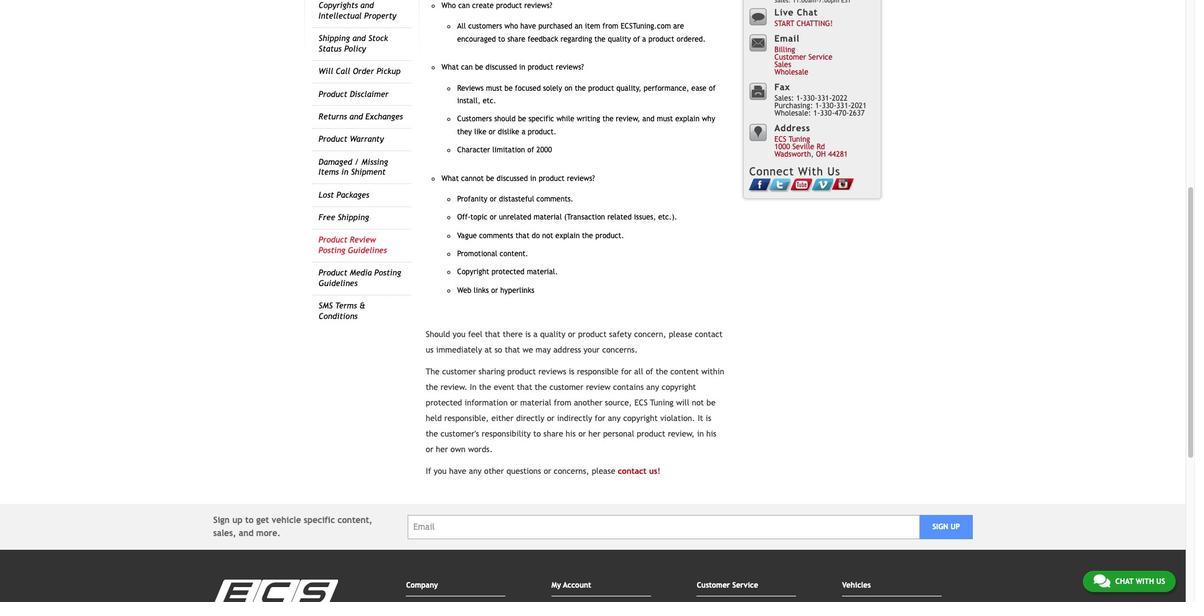 Task type: locate. For each thing, give the bounding box(es) containing it.
product inside product media posting guidelines
[[319, 269, 347, 278]]

0 vertical spatial explain
[[676, 115, 700, 123]]

0 horizontal spatial from
[[554, 399, 572, 408]]

0 horizontal spatial to
[[245, 516, 254, 526]]

1 horizontal spatial contact
[[695, 330, 723, 339]]

guidelines up the terms
[[319, 279, 358, 288]]

any
[[647, 383, 659, 392], [608, 414, 621, 424], [469, 467, 482, 476]]

have inside all customers who have purchased an item from ecstuning.com are encouraged to share feedback regarding the quality of a product ordered.
[[521, 22, 536, 31]]

product up your
[[578, 330, 607, 339]]

0 vertical spatial contact
[[695, 330, 723, 339]]

be right should
[[518, 115, 526, 123]]

character limitation of 2000
[[457, 146, 552, 154]]

protected down review.
[[426, 399, 462, 408]]

product up solely
[[528, 63, 554, 72]]

explain down off-topic or unrelated material (transaction related issues, etc.).
[[556, 231, 580, 240]]

etc.).
[[659, 213, 678, 222]]

is inside should you feel that there is a quality or product safety concern, please contact us immediately at
[[525, 330, 531, 339]]

2 vertical spatial to
[[245, 516, 254, 526]]

product inside product review posting guidelines
[[319, 236, 347, 245]]

in inside damaged / missing items in shipment
[[342, 168, 349, 177]]

us right with
[[1157, 578, 1166, 587]]

contains
[[613, 383, 644, 392]]

1 horizontal spatial any
[[608, 414, 621, 424]]

must up etc.
[[486, 84, 502, 93]]

from inside all customers who have purchased an item from ecstuning.com are encouraged to share feedback regarding the quality of a product ordered.
[[603, 22, 619, 31]]

us down should
[[426, 346, 434, 355]]

discussed for distasteful
[[497, 174, 528, 183]]

0 horizontal spatial service
[[733, 582, 759, 590]]

to down the directly
[[534, 430, 541, 439]]

ecs down address
[[775, 135, 787, 144]]

up for sign up
[[951, 523, 960, 532]]

the inside all customers who have purchased an item from ecstuning.com are encouraged to share feedback regarding the quality of a product ordered.
[[595, 35, 606, 43]]

ecs down the contains
[[635, 399, 648, 408]]

contact us link
[[618, 467, 658, 476]]

call
[[336, 67, 350, 76]]

1 horizontal spatial 331-
[[837, 102, 851, 110]]

1 vertical spatial product.
[[596, 231, 624, 240]]

reviews? up purchased
[[524, 1, 553, 10]]

on
[[565, 84, 573, 93]]

0 vertical spatial chat
[[797, 7, 818, 17]]

2 vertical spatial a
[[534, 330, 538, 339]]

0 vertical spatial customer
[[775, 53, 807, 62]]

that inside the customer sharing product reviews is responsible for all of the content within the review. in the event that the customer review contains any copyright protected information or material from another source, ecs tuning will not be held responsible, either directly or indirectly for any copyright violation. it is the customer's responsibility to share his or her personal product review, in his or her own words.
[[517, 383, 533, 392]]

1 vertical spatial posting
[[374, 269, 401, 278]]

ecs
[[775, 135, 787, 144], [635, 399, 648, 408]]

material up vague comments that do not explain the product.
[[534, 213, 562, 222]]

status
[[319, 44, 342, 53]]

the inside the reviews must be focused solely on the product quality, performance, ease of install, etc.
[[575, 84, 586, 93]]

what for what cannot be discussed in product reviews?
[[442, 174, 459, 183]]

guidelines inside product media posting guidelines
[[319, 279, 358, 288]]

1 vertical spatial material
[[520, 399, 552, 408]]

his
[[566, 430, 576, 439], [707, 430, 717, 439]]

explain left why
[[676, 115, 700, 123]]

1 vertical spatial can
[[461, 63, 473, 72]]

up for sign up to get vehicle specific content, sales, and more.
[[232, 516, 243, 526]]

ecstuning.com
[[621, 22, 671, 31]]

posting for product review posting guidelines
[[319, 246, 346, 255]]

posting down free
[[319, 246, 346, 255]]

1 horizontal spatial posting
[[374, 269, 401, 278]]

share inside all customers who have purchased an item from ecstuning.com are encouraged to share feedback regarding the quality of a product ordered.
[[508, 35, 526, 43]]

you for should
[[453, 330, 466, 339]]

product. down related
[[596, 231, 624, 240]]

1 vertical spatial reviews?
[[556, 63, 584, 72]]

not right do
[[542, 231, 553, 240]]

1 horizontal spatial must
[[657, 115, 673, 123]]

sms terms & conditions link
[[319, 302, 365, 321]]

a right 'dislike'
[[522, 127, 526, 136]]

quality up may
[[540, 330, 566, 339]]

from inside the customer sharing product reviews is responsible for all of the content within the review. in the event that the customer review contains any copyright protected information or material from another source, ecs tuning will not be held responsible, either directly or indirectly for any copyright violation. it is the customer's responsibility to share his or her personal product review, in his or her own words.
[[554, 399, 572, 408]]

1 vertical spatial ecs
[[635, 399, 648, 408]]

0 horizontal spatial us
[[828, 165, 841, 178]]

have right who
[[521, 22, 536, 31]]

protected inside the customer sharing product reviews is responsible for all of the content within the review. in the event that the customer review contains any copyright protected information or material from another source, ecs tuning will not be held responsible, either directly or indirectly for any copyright violation. it is the customer's responsibility to share his or her personal product review, in his or her own words.
[[426, 399, 462, 408]]

2 vertical spatial any
[[469, 467, 482, 476]]

concern,
[[634, 330, 667, 339]]

1 vertical spatial you
[[434, 467, 447, 476]]

1 vertical spatial is
[[569, 367, 575, 377]]

us inside chat with us link
[[1157, 578, 1166, 587]]

can up reviews
[[461, 63, 473, 72]]

1 horizontal spatial review,
[[668, 430, 695, 439]]

what
[[442, 63, 459, 72], [442, 174, 459, 183]]

1 horizontal spatial you
[[453, 330, 466, 339]]

please right concerns,
[[592, 467, 616, 476]]

related
[[608, 213, 632, 222]]

in down damaged
[[342, 168, 349, 177]]

0 horizontal spatial customer
[[697, 582, 730, 590]]

product down we
[[508, 367, 536, 377]]

0 horizontal spatial for
[[595, 414, 606, 424]]

specific right vehicle
[[304, 516, 335, 526]]

2000
[[537, 146, 552, 154]]

comments image
[[1094, 574, 1111, 589]]

sign for sign up
[[933, 523, 949, 532]]

be inside the reviews must be focused solely on the product quality, performance, ease of install, etc.
[[505, 84, 513, 93]]

posting right media
[[374, 269, 401, 278]]

posting inside product media posting guidelines
[[374, 269, 401, 278]]

email billing customer service sales wholesale
[[775, 33, 833, 77]]

product up returns
[[319, 89, 347, 99]]

1 horizontal spatial copyright
[[662, 383, 696, 392]]

0 vertical spatial service
[[809, 53, 833, 62]]

any left other
[[469, 467, 482, 476]]

and for stock
[[353, 34, 366, 43]]

/
[[355, 157, 359, 167]]

1 vertical spatial what
[[442, 174, 459, 183]]

in up focused
[[519, 63, 526, 72]]

product media posting guidelines
[[319, 269, 401, 288]]

reviews? up comments. at the left
[[567, 174, 595, 183]]

protected down content.
[[492, 268, 525, 277]]

1 what from the top
[[442, 63, 459, 72]]

chatting!
[[797, 20, 833, 28]]

my account
[[552, 582, 591, 590]]

0 horizontal spatial review,
[[616, 115, 640, 123]]

to left get
[[245, 516, 254, 526]]

product down free
[[319, 236, 347, 245]]

product. inside customers should be specific while writing the review, and must explain why they like or dislike a product.
[[528, 127, 557, 136]]

material inside the customer sharing product reviews is responsible for all of the content within the review. in the event that the customer review contains any copyright protected information or material from another source, ecs tuning will not be held responsible, either directly or indirectly for any copyright violation. it is the customer's responsibility to share his or her personal product review, in his or her own words.
[[520, 399, 552, 408]]

can right who
[[458, 1, 470, 10]]

shipping down 'packages'
[[338, 213, 369, 222]]

any down source,
[[608, 414, 621, 424]]

so that we may address your concerns.
[[495, 346, 638, 355]]

what left cannot
[[442, 174, 459, 183]]

guidelines inside product review posting guidelines
[[348, 246, 387, 255]]

of down ecstuning.com
[[633, 35, 640, 43]]

customer down reviews
[[550, 383, 584, 392]]

from
[[603, 22, 619, 31], [554, 399, 572, 408]]

material up the directly
[[520, 399, 552, 408]]

product left quality,
[[588, 84, 614, 93]]

customer inside email billing customer service sales wholesale
[[775, 53, 807, 62]]

in for /
[[342, 168, 349, 177]]

reviews must be focused solely on the product quality, performance, ease of install, etc.
[[457, 84, 716, 105]]

the customer sharing product reviews is responsible for all of the content within the review. in the event that the customer review contains any copyright protected information or material from another source, ecs tuning will not be held responsible, either directly or indirectly for any copyright violation. it is the customer's responsibility to share his or her personal product review, in his or her own words.
[[426, 367, 725, 455]]

1 vertical spatial quality
[[540, 330, 566, 339]]

review, inside customers should be specific while writing the review, and must explain why they like or dislike a product.
[[616, 115, 640, 123]]

contact
[[695, 330, 723, 339], [618, 467, 647, 476]]

or down indirectly
[[579, 430, 586, 439]]

please
[[669, 330, 693, 339], [592, 467, 616, 476]]

2 horizontal spatial is
[[706, 414, 712, 424]]

sign for sign up to get vehicle specific content, sales, and more.
[[213, 516, 230, 526]]

to inside sign up to get vehicle specific content, sales, and more.
[[245, 516, 254, 526]]

1 horizontal spatial service
[[809, 53, 833, 62]]

sign
[[213, 516, 230, 526], [933, 523, 949, 532]]

be left focused
[[505, 84, 513, 93]]

product down returns
[[319, 135, 347, 144]]

the right in
[[479, 383, 491, 392]]

responsibility
[[482, 430, 531, 439]]

and up property
[[361, 1, 374, 10]]

billing
[[775, 46, 796, 54]]

1 his from the left
[[566, 430, 576, 439]]

of inside all customers who have purchased an item from ecstuning.com are encouraged to share feedback regarding the quality of a product ordered.
[[633, 35, 640, 43]]

should you feel that there is a quality or product safety concern, please contact us immediately at
[[426, 330, 723, 355]]

1 vertical spatial protected
[[426, 399, 462, 408]]

0 horizontal spatial 331-
[[818, 94, 832, 103]]

what up reviews
[[442, 63, 459, 72]]

free shipping link
[[319, 213, 369, 222]]

sign inside sign up to get vehicle specific content, sales, and more.
[[213, 516, 230, 526]]

they
[[457, 127, 472, 136]]

0 horizontal spatial contact
[[618, 467, 647, 476]]

that
[[516, 231, 530, 240], [485, 330, 501, 339], [505, 346, 520, 355], [517, 383, 533, 392]]

product down ecstuning.com
[[649, 35, 675, 43]]

you up immediately
[[453, 330, 466, 339]]

chat
[[797, 7, 818, 17], [1116, 578, 1134, 587]]

copyright up will
[[662, 383, 696, 392]]

shipping and stock status policy
[[319, 34, 388, 53]]

and right sales,
[[239, 529, 254, 539]]

0 vertical spatial can
[[458, 1, 470, 10]]

0 vertical spatial what
[[442, 63, 459, 72]]

1 vertical spatial us
[[649, 467, 658, 476]]

1 horizontal spatial explain
[[676, 115, 700, 123]]

must down "performance,"
[[657, 115, 673, 123]]

share
[[508, 35, 526, 43], [544, 430, 564, 439]]

of right "ease"
[[709, 84, 716, 93]]

and inside copyrights and intellectual property
[[361, 1, 374, 10]]

contact up within
[[695, 330, 723, 339]]

0 horizontal spatial explain
[[556, 231, 580, 240]]

0 vertical spatial quality
[[608, 35, 631, 43]]

1 vertical spatial her
[[436, 445, 448, 455]]

and inside shipping and stock status policy
[[353, 34, 366, 43]]

her
[[589, 430, 601, 439], [436, 445, 448, 455]]

up inside button
[[951, 523, 960, 532]]

feedback
[[528, 35, 559, 43]]

1 horizontal spatial from
[[603, 22, 619, 31]]

share down who
[[508, 35, 526, 43]]

live
[[775, 7, 794, 17]]

1 horizontal spatial his
[[707, 430, 717, 439]]

to down who
[[498, 35, 505, 43]]

chat inside live chat start chatting!
[[797, 7, 818, 17]]

to
[[498, 35, 505, 43], [534, 430, 541, 439], [245, 516, 254, 526]]

0 vertical spatial is
[[525, 330, 531, 339]]

in for cannot
[[530, 174, 537, 183]]

her left 'personal'
[[589, 430, 601, 439]]

tuning left will
[[650, 399, 674, 408]]

up inside sign up to get vehicle specific content, sales, and more.
[[232, 516, 243, 526]]

any right the contains
[[647, 383, 659, 392]]

with
[[798, 165, 824, 178]]

0 vertical spatial you
[[453, 330, 466, 339]]

discussed up focused
[[486, 63, 517, 72]]

another
[[574, 399, 603, 408]]

0 vertical spatial shipping
[[319, 34, 350, 43]]

0 horizontal spatial not
[[542, 231, 553, 240]]

shipping inside shipping and stock status policy
[[319, 34, 350, 43]]

1 horizontal spatial up
[[951, 523, 960, 532]]

0 horizontal spatial us
[[426, 346, 434, 355]]

missing
[[362, 157, 388, 167]]

330-
[[803, 94, 818, 103], [822, 102, 837, 110], [820, 109, 835, 118]]

product inside the reviews must be focused solely on the product quality, performance, ease of install, etc.
[[588, 84, 614, 93]]

that left do
[[516, 231, 530, 240]]

profanity or distasteful comments.
[[457, 195, 574, 204]]

be for can
[[475, 63, 483, 72]]

or right questions
[[544, 467, 551, 476]]

sales:
[[775, 94, 794, 103]]

0 horizontal spatial please
[[592, 467, 616, 476]]

1 vertical spatial from
[[554, 399, 572, 408]]

source,
[[605, 399, 632, 408]]

1 vertical spatial have
[[449, 467, 467, 476]]

product for product warranty
[[319, 135, 347, 144]]

be right will
[[707, 399, 716, 408]]

1 vertical spatial specific
[[304, 516, 335, 526]]

off-
[[457, 213, 471, 222]]

shipment
[[351, 168, 386, 177]]

posting inside product review posting guidelines
[[319, 246, 346, 255]]

2 vertical spatial reviews?
[[567, 174, 595, 183]]

2 product from the top
[[319, 135, 347, 144]]

0 horizontal spatial you
[[434, 467, 447, 476]]

1 vertical spatial discussed
[[497, 174, 528, 183]]

0 horizontal spatial his
[[566, 430, 576, 439]]

damaged
[[319, 157, 352, 167]]

disclaimer
[[350, 89, 389, 99]]

1 vertical spatial contact
[[618, 467, 647, 476]]

a down ecstuning.com
[[643, 35, 646, 43]]

0 vertical spatial not
[[542, 231, 553, 240]]

product
[[319, 89, 347, 99], [319, 135, 347, 144], [319, 236, 347, 245], [319, 269, 347, 278]]

1 horizontal spatial specific
[[529, 115, 554, 123]]

4 product from the top
[[319, 269, 347, 278]]

is right it
[[706, 414, 712, 424]]

tuning inside address ecs tuning 1000 seville rd wadsworth, oh 44281
[[789, 135, 810, 144]]

1 vertical spatial share
[[544, 430, 564, 439]]

product. up 2000 in the top of the page
[[528, 127, 557, 136]]

1 product from the top
[[319, 89, 347, 99]]

ecs inside address ecs tuning 1000 seville rd wadsworth, oh 44281
[[775, 135, 787, 144]]

the down item
[[595, 35, 606, 43]]

guidelines for review
[[348, 246, 387, 255]]

0 vertical spatial ecs
[[775, 135, 787, 144]]

0 vertical spatial a
[[643, 35, 646, 43]]

1 horizontal spatial customer
[[550, 383, 584, 392]]

vague
[[457, 231, 477, 240]]

guidelines
[[348, 246, 387, 255], [319, 279, 358, 288]]

held
[[426, 414, 442, 424]]

us down the 44281
[[828, 165, 841, 178]]

2 what from the top
[[442, 174, 459, 183]]

0 horizontal spatial up
[[232, 516, 243, 526]]

for
[[621, 367, 632, 377], [595, 414, 606, 424]]

0 vertical spatial posting
[[319, 246, 346, 255]]

a inside should you feel that there is a quality or product safety concern, please contact us immediately at
[[534, 330, 538, 339]]

Email email field
[[408, 515, 920, 540]]

sign inside "sign up" button
[[933, 523, 949, 532]]

specific inside sign up to get vehicle specific content, sales, and more.
[[304, 516, 335, 526]]

copyright protected material.
[[457, 268, 558, 277]]

be up reviews
[[475, 63, 483, 72]]

violation.
[[660, 414, 696, 424]]

0 horizontal spatial protected
[[426, 399, 462, 408]]

discussed for be
[[486, 63, 517, 72]]

ease
[[692, 84, 707, 93]]

from up indirectly
[[554, 399, 572, 408]]

us up email email field
[[649, 467, 658, 476]]

review, inside the customer sharing product reviews is responsible for all of the content within the review. in the event that the customer review contains any copyright protected information or material from another source, ecs tuning will not be held responsible, either directly or indirectly for any copyright violation. it is the customer's responsibility to share his or her personal product review, in his or her own words.
[[668, 430, 695, 439]]

review, down the violation.
[[668, 430, 695, 439]]

product left media
[[319, 269, 347, 278]]

be inside customers should be specific while writing the review, and must explain why they like or dislike a product.
[[518, 115, 526, 123]]

items
[[319, 168, 339, 177]]

so
[[495, 346, 503, 355]]

product warranty link
[[319, 135, 384, 144]]

0 horizontal spatial specific
[[304, 516, 335, 526]]

review, down quality,
[[616, 115, 640, 123]]

shipping
[[319, 34, 350, 43], [338, 213, 369, 222]]

distasteful
[[499, 195, 534, 204]]

up
[[232, 516, 243, 526], [951, 523, 960, 532]]

1 horizontal spatial is
[[569, 367, 575, 377]]

reviews? for what cannot be discussed in product reviews?
[[567, 174, 595, 183]]

0 horizontal spatial copyright
[[623, 414, 658, 424]]

1 vertical spatial us
[[1157, 578, 1166, 587]]

1 vertical spatial explain
[[556, 231, 580, 240]]

0 horizontal spatial a
[[522, 127, 526, 136]]

while
[[557, 115, 575, 123]]

0 horizontal spatial tuning
[[650, 399, 674, 408]]

chat left with
[[1116, 578, 1134, 587]]

product for product review posting guidelines
[[319, 236, 347, 245]]

share inside the customer sharing product reviews is responsible for all of the content within the review. in the event that the customer review contains any copyright protected information or material from another source, ecs tuning will not be held responsible, either directly or indirectly for any copyright violation. it is the customer's responsibility to share his or her personal product review, in his or her own words.
[[544, 430, 564, 439]]

the left content
[[656, 367, 668, 377]]

of
[[633, 35, 640, 43], [709, 84, 716, 93], [528, 146, 534, 154], [646, 367, 654, 377]]

2 horizontal spatial a
[[643, 35, 646, 43]]

customer service link
[[775, 53, 833, 62]]

0 vertical spatial us
[[426, 346, 434, 355]]

or right the topic at the top left
[[490, 213, 497, 222]]

share down indirectly
[[544, 430, 564, 439]]

1 vertical spatial a
[[522, 127, 526, 136]]

0 vertical spatial have
[[521, 22, 536, 31]]

1 horizontal spatial product.
[[596, 231, 624, 240]]

sign up
[[933, 523, 960, 532]]

content,
[[338, 516, 373, 526]]

the right writing
[[603, 115, 614, 123]]

the right on
[[575, 84, 586, 93]]

0 horizontal spatial posting
[[319, 246, 346, 255]]

1 horizontal spatial tuning
[[789, 135, 810, 144]]

us for chat with us
[[1157, 578, 1166, 587]]

3 product from the top
[[319, 236, 347, 245]]

intellectual
[[319, 11, 362, 20]]

1 vertical spatial please
[[592, 467, 616, 476]]

specific left while
[[529, 115, 554, 123]]

for down another at the bottom of page
[[595, 414, 606, 424]]

please right concern,
[[669, 330, 693, 339]]

not right will
[[692, 399, 704, 408]]

quality inside should you feel that there is a quality or product safety concern, please contact us immediately at
[[540, 330, 566, 339]]

customers
[[457, 115, 492, 123]]

1- right wholesale:
[[814, 109, 820, 118]]

2 horizontal spatial to
[[534, 430, 541, 439]]

contact inside should you feel that there is a quality or product safety concern, please contact us immediately at
[[695, 330, 723, 339]]

!
[[658, 467, 661, 476]]

you inside should you feel that there is a quality or product safety concern, please contact us immediately at
[[453, 330, 466, 339]]



Task type: vqa. For each thing, say whether or not it's contained in the screenshot.
Sign to the right
yes



Task type: describe. For each thing, give the bounding box(es) containing it.
my
[[552, 582, 561, 590]]

the down the (transaction
[[582, 231, 593, 240]]

0 vertical spatial her
[[589, 430, 601, 439]]

event
[[494, 383, 515, 392]]

can for what
[[461, 63, 473, 72]]

not inside the customer sharing product reviews is responsible for all of the content within the review. in the event that the customer review contains any copyright protected information or material from another source, ecs tuning will not be held responsible, either directly or indirectly for any copyright violation. it is the customer's responsibility to share his or her personal product review, in his or her own words.
[[692, 399, 704, 408]]

to inside the customer sharing product reviews is responsible for all of the content within the review. in the event that the customer review contains any copyright protected information or material from another source, ecs tuning will not be held responsible, either directly or indirectly for any copyright violation. it is the customer's responsibility to share his or her personal product review, in his or her own words.
[[534, 430, 541, 439]]

0 vertical spatial customer
[[442, 367, 476, 377]]

or up if
[[426, 445, 434, 455]]

get
[[256, 516, 269, 526]]

be inside the customer sharing product reviews is responsible for all of the content within the review. in the event that the customer review contains any copyright protected information or material from another source, ecs tuning will not be held responsible, either directly or indirectly for any copyright violation. it is the customer's responsibility to share his or her personal product review, in his or her own words.
[[707, 399, 716, 408]]

in inside the customer sharing product reviews is responsible for all of the content within the review. in the event that the customer review contains any copyright protected information or material from another source, ecs tuning will not be held responsible, either directly or indirectly for any copyright violation. it is the customer's responsibility to share his or her personal product review, in his or her own words.
[[697, 430, 704, 439]]

(transaction
[[564, 213, 605, 222]]

company
[[406, 582, 438, 590]]

can for who
[[458, 1, 470, 10]]

returns
[[319, 112, 347, 121]]

profanity
[[457, 195, 488, 204]]

the down the
[[426, 383, 438, 392]]

start
[[775, 20, 795, 28]]

reviews
[[457, 84, 484, 93]]

returns and exchanges link
[[319, 112, 403, 121]]

of left 2000 in the top of the page
[[528, 146, 534, 154]]

material.
[[527, 268, 558, 277]]

330- down 2022
[[820, 109, 835, 118]]

dislike
[[498, 127, 520, 136]]

customer's
[[441, 430, 479, 439]]

0 vertical spatial copyright
[[662, 383, 696, 392]]

the down held
[[426, 430, 438, 439]]

concerns.
[[602, 346, 638, 355]]

1 vertical spatial any
[[608, 414, 621, 424]]

1 vertical spatial shipping
[[338, 213, 369, 222]]

sales
[[775, 61, 792, 69]]

or inside customers should be specific while writing the review, and must explain why they like or dislike a product.
[[489, 127, 496, 136]]

personal
[[603, 430, 635, 439]]

or right the directly
[[547, 414, 555, 424]]

0 horizontal spatial any
[[469, 467, 482, 476]]

be for must
[[505, 84, 513, 93]]

property
[[364, 11, 397, 20]]

sharing
[[479, 367, 505, 377]]

product disclaimer link
[[319, 89, 389, 99]]

0 horizontal spatial her
[[436, 445, 448, 455]]

policy
[[344, 44, 366, 53]]

product disclaimer
[[319, 89, 389, 99]]

product for product disclaimer
[[319, 89, 347, 99]]

topic
[[471, 213, 488, 222]]

you for if
[[434, 467, 447, 476]]

be for should
[[518, 115, 526, 123]]

are
[[673, 22, 684, 31]]

of inside the customer sharing product reviews is responsible for all of the content within the review. in the event that the customer review contains any copyright protected information or material from another source, ecs tuning will not be held responsible, either directly or indirectly for any copyright violation. it is the customer's responsibility to share his or her personal product review, in his or her own words.
[[646, 367, 654, 377]]

damaged / missing items in shipment
[[319, 157, 388, 177]]

what for what can be discussed in product reviews?
[[442, 63, 459, 72]]

character
[[457, 146, 490, 154]]

1 horizontal spatial chat
[[1116, 578, 1134, 587]]

free
[[319, 213, 335, 222]]

product media posting guidelines link
[[319, 269, 401, 288]]

sms terms & conditions
[[319, 302, 365, 321]]

it
[[698, 414, 704, 424]]

a inside all customers who have purchased an item from ecstuning.com are encouraged to share feedback regarding the quality of a product ordered.
[[643, 35, 646, 43]]

product inside should you feel that there is a quality or product safety concern, please contact us immediately at
[[578, 330, 607, 339]]

lost packages link
[[319, 190, 369, 200]]

0 horizontal spatial have
[[449, 467, 467, 476]]

unrelated
[[499, 213, 532, 222]]

or right links
[[491, 286, 498, 295]]

a inside customers should be specific while writing the review, and must explain why they like or dislike a product.
[[522, 127, 526, 136]]

is for a
[[525, 330, 531, 339]]

install,
[[457, 96, 481, 105]]

tuning inside the customer sharing product reviews is responsible for all of the content within the review. in the event that the customer review contains any copyright protected information or material from another source, ecs tuning will not be held responsible, either directly or indirectly for any copyright violation. it is the customer's responsibility to share his or her personal product review, in his or her own words.
[[650, 399, 674, 408]]

product for product media posting guidelines
[[319, 269, 347, 278]]

1- right sales:
[[797, 94, 803, 103]]

reviews? for what can be discussed in product reviews?
[[556, 63, 584, 72]]

fax sales: 1-330-331-2022 purchasing: 1-330-331-2021 wholesale: 1-330-470-2637
[[775, 82, 867, 118]]

start chatting! link
[[775, 20, 833, 28]]

rd
[[817, 143, 825, 152]]

0 vertical spatial for
[[621, 367, 632, 377]]

the inside customers should be specific while writing the review, and must explain why they like or dislike a product.
[[603, 115, 614, 123]]

posting for product media posting guidelines
[[374, 269, 401, 278]]

will
[[676, 399, 690, 408]]

product review posting guidelines
[[319, 236, 387, 255]]

product up who
[[496, 1, 522, 10]]

reviews
[[539, 367, 567, 377]]

quality inside all customers who have purchased an item from ecstuning.com are encouraged to share feedback regarding the quality of a product ordered.
[[608, 35, 631, 43]]

ordered.
[[677, 35, 706, 43]]

the down reviews
[[535, 383, 547, 392]]

review
[[350, 236, 376, 245]]

explain inside customers should be specific while writing the review, and must explain why they like or dislike a product.
[[676, 115, 700, 123]]

2 horizontal spatial any
[[647, 383, 659, 392]]

sign up to get vehicle specific content, sales, and more.
[[213, 516, 373, 539]]

who can create product reviews?
[[442, 1, 553, 10]]

us for connect with us
[[828, 165, 841, 178]]

hyperlinks
[[501, 286, 535, 295]]

product up comments. at the left
[[539, 174, 565, 183]]

wholesale link
[[775, 68, 809, 77]]

returns and exchanges
[[319, 112, 403, 121]]

must inside customers should be specific while writing the review, and must explain why they like or dislike a product.
[[657, 115, 673, 123]]

wholesale
[[775, 68, 809, 77]]

service inside email billing customer service sales wholesale
[[809, 53, 833, 62]]

330- up wholesale:
[[803, 94, 818, 103]]

ecs inside the customer sharing product reviews is responsible for all of the content within the review. in the event that the customer review contains any copyright protected information or material from another source, ecs tuning will not be held responsible, either directly or indirectly for any copyright violation. it is the customer's responsibility to share his or her personal product review, in his or her own words.
[[635, 399, 648, 408]]

connect
[[750, 165, 795, 178]]

product down the violation.
[[637, 430, 666, 439]]

1 horizontal spatial us
[[649, 467, 658, 476]]

1 vertical spatial customer
[[550, 383, 584, 392]]

in for can
[[519, 63, 526, 72]]

1 vertical spatial copyright
[[623, 414, 658, 424]]

media
[[350, 269, 372, 278]]

issues,
[[634, 213, 656, 222]]

of inside the reviews must be focused solely on the product quality, performance, ease of install, etc.
[[709, 84, 716, 93]]

own
[[451, 445, 466, 455]]

or right the profanity
[[490, 195, 497, 204]]

customer service
[[697, 582, 759, 590]]

1 vertical spatial for
[[595, 414, 606, 424]]

web links or hyperlinks
[[457, 286, 535, 295]]

and inside customers should be specific while writing the review, and must explain why they like or dislike a product.
[[643, 115, 655, 123]]

or down event
[[510, 399, 518, 408]]

limitation
[[493, 146, 525, 154]]

review.
[[441, 383, 468, 392]]

1 vertical spatial service
[[733, 582, 759, 590]]

product inside all customers who have purchased an item from ecstuning.com are encouraged to share feedback regarding the quality of a product ordered.
[[649, 35, 675, 43]]

vehicles
[[843, 582, 871, 590]]

off-topic or unrelated material (transaction related issues, etc.).
[[457, 213, 678, 222]]

purchasing:
[[775, 102, 813, 110]]

1 vertical spatial customer
[[697, 582, 730, 590]]

terms
[[335, 302, 357, 311]]

writing
[[577, 115, 600, 123]]

1- left 2022
[[816, 102, 822, 110]]

that inside should you feel that there is a quality or product safety concern, please contact us immediately at
[[485, 330, 501, 339]]

330- left 2637
[[822, 102, 837, 110]]

ecs tuning image
[[213, 580, 338, 603]]

address ecs tuning 1000 seville rd wadsworth, oh 44281
[[775, 123, 848, 159]]

guidelines for media
[[319, 279, 358, 288]]

we
[[523, 346, 533, 355]]

please inside should you feel that there is a quality or product safety concern, please contact us immediately at
[[669, 330, 693, 339]]

order
[[353, 67, 374, 76]]

either
[[492, 414, 514, 424]]

who
[[505, 22, 518, 31]]

immediately
[[436, 346, 482, 355]]

links
[[474, 286, 489, 295]]

email
[[775, 33, 800, 44]]

must inside the reviews must be focused solely on the product quality, performance, ease of install, etc.
[[486, 84, 502, 93]]

2 vertical spatial is
[[706, 414, 712, 424]]

customers
[[468, 22, 502, 31]]

0 vertical spatial reviews?
[[524, 1, 553, 10]]

why
[[702, 115, 716, 123]]

be for cannot
[[486, 174, 495, 183]]

vehicle
[[272, 516, 301, 526]]

responsible,
[[444, 414, 489, 424]]

2637
[[849, 109, 865, 118]]

there
[[503, 330, 523, 339]]

other
[[484, 467, 504, 476]]

sales,
[[213, 529, 236, 539]]

0 vertical spatial material
[[534, 213, 562, 222]]

and for intellectual
[[361, 1, 374, 10]]

or inside should you feel that there is a quality or product safety concern, please contact us immediately at
[[568, 330, 576, 339]]

packages
[[337, 190, 369, 200]]

and inside sign up to get vehicle specific content, sales, and more.
[[239, 529, 254, 539]]

and for exchanges
[[350, 112, 363, 121]]

specific inside customers should be specific while writing the review, and must explain why they like or dislike a product.
[[529, 115, 554, 123]]

purchased
[[539, 22, 573, 31]]

address
[[554, 346, 581, 355]]

us inside should you feel that there is a quality or product safety concern, please contact us immediately at
[[426, 346, 434, 355]]

is for responsible
[[569, 367, 575, 377]]

within
[[702, 367, 725, 377]]

that right so
[[505, 346, 520, 355]]

2 his from the left
[[707, 430, 717, 439]]

information
[[465, 399, 508, 408]]

0 vertical spatial protected
[[492, 268, 525, 277]]

will call order pickup
[[319, 67, 401, 76]]

solely
[[543, 84, 562, 93]]

to inside all customers who have purchased an item from ecstuning.com are encouraged to share feedback regarding the quality of a product ordered.
[[498, 35, 505, 43]]



